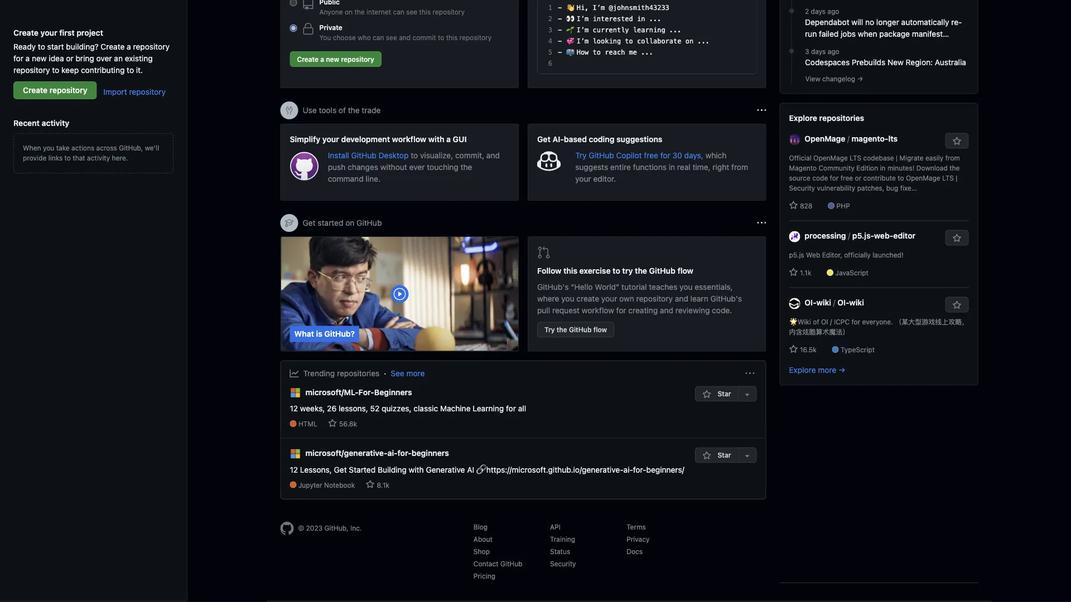 Task type: locate. For each thing, give the bounding box(es) containing it.
repositories for trending
[[337, 369, 380, 378]]

2 12 from the top
[[290, 465, 298, 475]]

notebook
[[324, 482, 355, 489]]

0 vertical spatial can
[[393, 8, 404, 16]]

in inside the official openmage lts codebase | migrate easily from magento community edition in minutes! download the source code for free or contribute to openmage lts | security vulnerability patches, bug fixe…
[[880, 164, 886, 172]]

to inside 'try the github flow' element
[[613, 266, 620, 276]]

the right "try"
[[635, 266, 647, 276]]

0 vertical spatial try
[[575, 151, 587, 160]]

star image down 🌟
[[789, 345, 798, 354]]

this right commit
[[446, 33, 458, 41]]

create a new repository element
[[290, 0, 509, 71]]

1 vertical spatial try
[[545, 326, 555, 334]]

2 star from the top
[[716, 452, 731, 459]]

ago
[[828, 8, 839, 15], [828, 48, 840, 56]]

days for dependabot
[[811, 8, 826, 15]]

repository down keep at the left top
[[50, 86, 87, 95]]

2 star this repository image from the top
[[953, 301, 962, 310]]

of inside 🌟 wiki of oi / icpc for everyone. （某大型游戏线上攻略， 内含炫酷算术魔法）
[[813, 318, 820, 326]]

start
[[47, 42, 64, 51]]

functions
[[633, 162, 667, 172]]

star image left the 8.1k
[[366, 481, 375, 489]]

repository up commit
[[433, 8, 465, 16]]

12 for 12 lessons, get started building with generative ai 🔗 https://microsoft.github.io/generative-ai-for-beginners/
[[290, 465, 298, 475]]

from
[[946, 154, 960, 162], [732, 162, 748, 172]]

for down ready
[[13, 54, 23, 63]]

repo details element containing html
[[290, 419, 526, 429]]

0 horizontal spatial |
[[896, 154, 898, 162]]

simplify your development workflow with a gui element
[[280, 124, 519, 201]]

0 vertical spatial changes
[[805, 41, 836, 50]]

star button for 12 weeks, 26 lessons, 52 quizzes, classic machine learning for all
[[695, 386, 738, 402]]

/ left magento-
[[848, 134, 850, 143]]

fixe…
[[901, 184, 917, 192]]

1 horizontal spatial oi-
[[838, 298, 850, 308]]

0 horizontal spatial →
[[839, 366, 846, 375]]

of left 'oi'
[[813, 318, 820, 326]]

1 vertical spatial from
[[732, 162, 748, 172]]

dot fill image for codespaces prebuilds new region: australia
[[787, 47, 796, 56]]

2023
[[306, 525, 323, 532]]

- left 💞️
[[558, 37, 562, 45]]

to
[[438, 33, 444, 41], [625, 37, 633, 45], [38, 42, 45, 51], [593, 49, 601, 56], [52, 65, 59, 74], [127, 65, 134, 74], [411, 151, 418, 160], [64, 154, 71, 162], [898, 174, 904, 182], [613, 266, 620, 276]]

repository down the who on the top left of the page
[[341, 55, 374, 63]]

2 horizontal spatial you
[[680, 283, 693, 292]]

your down world"
[[601, 294, 617, 304]]

github inside blog about shop contact github pricing
[[501, 560, 523, 568]]

2 vertical spatial you
[[561, 294, 575, 304]]

star for 12 weeks, 26 lessons, 52 quizzes, classic machine learning for all
[[716, 390, 731, 398]]

git pull request image
[[537, 246, 551, 259]]

take
[[56, 144, 70, 152]]

1 vertical spatial on
[[686, 37, 694, 45]]

1 horizontal spatial new
[[326, 55, 339, 63]]

officially
[[844, 251, 871, 259]]

github right contact
[[501, 560, 523, 568]]

on inside 1 - 👋 hi, i'm @johnsmith43233 2 - 👀 i'm interested in ... 3 - 🌱 i'm currently learning ... 4 - 💞️ i'm looking to collaborate on ... 5 - 📫 how to reach me ... 6
[[686, 37, 694, 45]]

1 vertical spatial dot fill image
[[787, 47, 796, 56]]

right
[[713, 162, 729, 172]]

1 vertical spatial security
[[550, 560, 576, 568]]

@openmage profile image
[[789, 134, 800, 145]]

12 down @microsoft profile icon in the left of the page
[[290, 465, 298, 475]]

2 dot fill image from the top
[[787, 47, 796, 56]]

1 12 from the top
[[290, 404, 298, 413]]

ai- up 'building'
[[388, 449, 398, 458]]

in for security
[[880, 164, 886, 172]]

repository
[[433, 8, 465, 16], [460, 33, 492, 41], [133, 42, 170, 51], [341, 55, 374, 63], [13, 65, 50, 74], [50, 86, 87, 95], [129, 87, 166, 96], [636, 294, 673, 304]]

repository down ready
[[13, 65, 50, 74]]

1 vertical spatial of
[[813, 318, 820, 326]]

0 horizontal spatial from
[[732, 162, 748, 172]]

contact github link
[[474, 560, 523, 568]]

security link
[[550, 560, 576, 568]]

tools
[[319, 106, 337, 115]]

oi- right the '@oi-wiki profile' image
[[805, 298, 817, 308]]

2 oi- from the left
[[838, 298, 850, 308]]

2 repo details element from the top
[[290, 481, 685, 491]]

0 vertical spatial →
[[857, 75, 863, 83]]

github desktop image
[[290, 152, 319, 181]]

bug
[[887, 184, 899, 192]]

0 horizontal spatial star image
[[366, 481, 375, 489]]

- left 🌱
[[558, 26, 562, 34]]

creating
[[629, 306, 658, 315]]

0 vertical spatial on
[[345, 8, 353, 16]]

days inside 3 days ago codespaces prebuilds new region: australia
[[811, 48, 826, 56]]

1 vertical spatial repositories
[[337, 369, 380, 378]]

0 vertical spatial ago
[[828, 8, 839, 15]]

explore for explore repositories
[[789, 114, 818, 123]]

star image
[[789, 345, 798, 354], [703, 390, 712, 399], [366, 481, 375, 489]]

0 horizontal spatial workflow
[[392, 134, 426, 144]]

star image inside explore repositories navigation
[[789, 345, 798, 354]]

to down 'minutes!' at the top right of the page
[[898, 174, 904, 182]]

you
[[319, 33, 331, 41]]

with down beginners
[[409, 465, 424, 475]]

changes down failed
[[805, 41, 836, 50]]

ago up codespaces
[[828, 48, 840, 56]]

0 vertical spatial explore
[[789, 114, 818, 123]]

create up ready
[[13, 28, 39, 37]]

official openmage lts codebase | migrate easily from magento community edition in minutes! download the source code for free or contribute to openmage lts | security vulnerability patches, bug fixe…
[[789, 154, 960, 192]]

for inside create your first project ready to start building? create a repository for a new idea or bring over an existing repository to keep contributing to it.
[[13, 54, 23, 63]]

none radio inside create a new repository element
[[290, 25, 297, 32]]

2 vertical spatial this
[[564, 266, 578, 276]]

openmage up community
[[814, 154, 848, 162]]

1 vertical spatial ago
[[828, 48, 840, 56]]

why am i seeing this? image
[[757, 106, 766, 115]]

star image inside repo details element
[[366, 481, 375, 489]]

2 days ago dependabot will no longer automatically re- run failed jobs when package manifest changes
[[805, 8, 962, 50]]

security inside the official openmage lts codebase | migrate easily from magento community edition in minutes! download the source code for free or contribute to openmage lts | security vulnerability patches, bug fixe…
[[789, 184, 815, 192]]

ago up dependabot
[[828, 8, 839, 15]]

1 dot fill image from the top
[[787, 6, 796, 15]]

explore more → link
[[789, 366, 846, 375]]

get ai-based coding suggestions
[[537, 134, 663, 144]]

1 horizontal spatial with
[[428, 134, 445, 144]]

0 vertical spatial of
[[339, 106, 346, 115]]

1 vertical spatial see
[[386, 33, 397, 41]]

1 days from the top
[[811, 8, 826, 15]]

1 vertical spatial workflow
[[582, 306, 614, 315]]

1 star this repository image from the top
[[953, 137, 962, 146]]

1 vertical spatial openmage
[[814, 154, 848, 162]]

can for internet
[[393, 8, 404, 16]]

everyone.
[[862, 318, 893, 326]]

api
[[550, 523, 561, 531]]

star image for 16.5k
[[789, 345, 798, 354]]

0 horizontal spatial get
[[303, 218, 316, 228]]

explore for explore more →
[[789, 366, 816, 375]]

github, up here.
[[119, 144, 143, 152]]

free down community
[[841, 174, 853, 182]]

push
[[328, 162, 346, 172]]

0 vertical spatial |
[[896, 154, 898, 162]]

idea
[[49, 54, 64, 63]]

edition
[[857, 164, 878, 172]]

and right "commit,"
[[487, 151, 500, 160]]

/ right 'oi'
[[830, 318, 832, 326]]

0 vertical spatial star image
[[789, 345, 798, 354]]

you inside "when you take actions across github, we'll provide links to that activity here."
[[43, 144, 54, 152]]

currently
[[593, 26, 629, 34]]

longer
[[877, 18, 899, 27]]

repo details element containing jupyter notebook
[[290, 481, 685, 491]]

pricing link
[[474, 573, 496, 580]]

star this repository image
[[953, 137, 962, 146], [953, 301, 962, 310]]

None radio
[[290, 25, 297, 32]]

get left ai- on the top right
[[537, 134, 551, 144]]

github up suggests
[[589, 151, 614, 160]]

0 horizontal spatial in
[[637, 15, 645, 23]]

repositories
[[820, 114, 864, 123], [337, 369, 380, 378]]

star image for 56.8k
[[328, 419, 337, 428]]

which
[[706, 151, 727, 160]]

ago inside 2 days ago dependabot will no longer automatically re- run failed jobs when package manifest changes
[[828, 8, 839, 15]]

1 ago from the top
[[828, 8, 839, 15]]

github inside simplify your development workflow with a gui element
[[351, 151, 377, 160]]

here.
[[112, 154, 128, 162]]

12 for 12 weeks, 26 lessons, 52 quizzes, classic machine learning for all
[[290, 404, 298, 413]]

on right anyone
[[345, 8, 353, 16]]

this up "hello
[[564, 266, 578, 276]]

to inside the official openmage lts codebase | migrate easily from magento community edition in minutes! download the source code for free or contribute to openmage lts | security vulnerability patches, bug fixe…
[[898, 174, 904, 182]]

0 horizontal spatial more
[[407, 369, 425, 378]]

to visualize, commit, and push changes without ever touching the command line.
[[328, 151, 500, 183]]

a down 'you'
[[321, 55, 324, 63]]

1 vertical spatial star this repository image
[[953, 301, 962, 310]]

0 horizontal spatial wiki
[[817, 298, 831, 308]]

0 horizontal spatial you
[[43, 144, 54, 152]]

wiki up icpc
[[850, 298, 864, 308]]

0 vertical spatial star this repository image
[[953, 137, 962, 146]]

star for 12 lessons, get started building with generative ai 🔗 https://microsoft.github.io/generative-ai-for-beginners/
[[716, 452, 731, 459]]

blog about shop contact github pricing
[[474, 523, 523, 580]]

ai-
[[388, 449, 398, 458], [624, 465, 633, 475]]

see down "anyone on the internet can see this repository"
[[386, 33, 397, 41]]

create up recent activity
[[23, 86, 48, 95]]

can
[[393, 8, 404, 16], [373, 33, 384, 41]]

0 vertical spatial star
[[716, 390, 731, 398]]

more right see
[[407, 369, 425, 378]]

install
[[328, 151, 349, 160]]

0 horizontal spatial security
[[550, 560, 576, 568]]

get up notebook
[[334, 465, 347, 475]]

run
[[805, 29, 817, 39]]

you up request
[[561, 294, 575, 304]]

codespaces
[[805, 58, 850, 67]]

1 vertical spatial days
[[811, 48, 826, 56]]

hi,
[[577, 4, 589, 12]]

more down 内含炫酷算术魔法） at the bottom of page
[[818, 366, 837, 375]]

when
[[23, 144, 41, 152]]

get for get started on github
[[303, 218, 316, 228]]

automatically
[[902, 18, 949, 27]]

1 vertical spatial this
[[446, 33, 458, 41]]

or inside the official openmage lts codebase | migrate easily from magento community edition in minutes! download the source code for free or contribute to openmage lts | security vulnerability patches, bug fixe…
[[855, 174, 862, 182]]

2 vertical spatial get
[[334, 465, 347, 475]]

0 horizontal spatial of
[[339, 106, 346, 115]]

repositories for explore
[[820, 114, 864, 123]]

australia
[[935, 58, 966, 67]]

8.1k
[[377, 482, 390, 489]]

0 horizontal spatial new
[[32, 54, 47, 63]]

→ down prebuilds on the right of page
[[857, 75, 863, 83]]

explore repositories
[[789, 114, 864, 123]]

|
[[896, 154, 898, 162], [956, 174, 958, 182]]

building
[[378, 465, 407, 475]]

0 horizontal spatial 3
[[548, 26, 552, 34]]

0 vertical spatial openmage
[[805, 134, 846, 143]]

view changelog →
[[805, 75, 863, 83]]

github, left inc. on the bottom of page
[[325, 525, 349, 532]]

2 up run at top
[[805, 8, 809, 15]]

keep
[[61, 65, 79, 74]]

microsoft/generative-ai-for-beginners
[[306, 449, 449, 458]]

create repository link
[[13, 81, 97, 99]]

the inside create a new repository element
[[355, 8, 365, 16]]

1 repo details element from the top
[[290, 419, 526, 429]]

security down status link
[[550, 560, 576, 568]]

2 horizontal spatial get
[[537, 134, 551, 144]]

patches,
[[857, 184, 885, 192]]

for inside 🌟 wiki of oi / icpc for everyone. （某大型游戏线上攻略， 内含炫酷算术魔法）
[[852, 318, 861, 326]]

2 vertical spatial star image
[[366, 481, 375, 489]]

can inside private you choose who can see and commit to this repository
[[373, 33, 384, 41]]

in inside 1 - 👋 hi, i'm @johnsmith43233 2 - 👀 i'm interested in ... 3 - 🌱 i'm currently learning ... 4 - 💞️ i'm looking to collaborate on ... 5 - 📫 how to reach me ... 6
[[637, 15, 645, 23]]

0 horizontal spatial try
[[545, 326, 555, 334]]

to left start
[[38, 42, 45, 51]]

own
[[619, 294, 634, 304]]

add this repository to a list image
[[743, 452, 752, 461]]

of for the
[[339, 106, 346, 115]]

repositories inside navigation
[[820, 114, 864, 123]]

star image
[[789, 201, 798, 210], [789, 268, 798, 277], [328, 419, 337, 428], [703, 452, 712, 461]]

for left 30 on the top of page
[[661, 151, 671, 160]]

github right started
[[357, 218, 382, 228]]

1 vertical spatial lts
[[942, 174, 954, 182]]

activity inside "when you take actions across github, we'll provide links to that activity here."
[[87, 154, 110, 162]]

essentials,
[[695, 283, 733, 292]]

0 horizontal spatial activity
[[42, 118, 69, 128]]

p5.js web editor, officially launched!
[[789, 251, 904, 259]]

repository inside github's "hello world" tutorial teaches you essentials, where you create your own repository and learn github's pull request workflow for creating and reviewing code.
[[636, 294, 673, 304]]

github down development
[[351, 151, 377, 160]]

repositories up microsoft/ml-for-beginners
[[337, 369, 380, 378]]

star left add this repository to a list image
[[716, 452, 731, 459]]

microsoft/ml-for-beginners link
[[306, 387, 412, 398]]

0 vertical spatial from
[[946, 154, 960, 162]]

lts up edition
[[850, 154, 862, 162]]

activity down "across" at the top
[[87, 154, 110, 162]]

1 star from the top
[[716, 390, 731, 398]]

- left "👀"
[[558, 15, 562, 23]]

0 horizontal spatial repositories
[[337, 369, 380, 378]]

0 vertical spatial dot fill image
[[787, 6, 796, 15]]

0 vertical spatial workflow
[[392, 134, 426, 144]]

0 vertical spatial repo details element
[[290, 419, 526, 429]]

typescript
[[841, 346, 875, 354]]

repo details element
[[290, 419, 526, 429], [290, 481, 685, 491]]

→ for view changelog →
[[857, 75, 863, 83]]

changes down 'install github desktop' link
[[348, 162, 378, 172]]

0 vertical spatial this
[[419, 8, 431, 16]]

2 ago from the top
[[828, 48, 840, 56]]

wiki
[[798, 318, 811, 326]]

16.5k
[[798, 346, 817, 354]]

0 horizontal spatial free
[[644, 151, 658, 160]]

2 days from the top
[[811, 48, 826, 56]]

1 vertical spatial →
[[839, 366, 846, 375]]

about
[[474, 536, 493, 544]]

1 explore from the top
[[789, 114, 818, 123]]

None radio
[[290, 0, 297, 6]]

how
[[577, 49, 589, 56]]

to down take
[[64, 154, 71, 162]]

0 horizontal spatial with
[[409, 465, 424, 475]]

1 vertical spatial free
[[841, 174, 853, 182]]

12 down @microsoft profile image
[[290, 404, 298, 413]]

copilot
[[616, 151, 642, 160]]

2 explore from the top
[[789, 366, 816, 375]]

star image inside repo details element
[[328, 419, 337, 428]]

create a new repository button
[[290, 51, 382, 67]]

1 vertical spatial repo details element
[[290, 481, 685, 491]]

1 horizontal spatial |
[[956, 174, 958, 182]]

star
[[716, 390, 731, 398], [716, 452, 731, 459]]

mortar board image
[[285, 219, 294, 228]]

1 horizontal spatial github,
[[325, 525, 349, 532]]

create inside button
[[297, 55, 319, 63]]

1 horizontal spatial try
[[575, 151, 587, 160]]

star left add this repository to a list icon
[[716, 390, 731, 398]]

re-
[[952, 18, 962, 27]]

what is github?
[[294, 330, 355, 339]]

dot fill image
[[787, 6, 796, 15], [787, 47, 796, 56]]

explore up @openmage profile image
[[789, 114, 818, 123]]

mark github image
[[280, 522, 294, 536]]

for right icpc
[[852, 318, 861, 326]]

your inside github's "hello world" tutorial teaches you essentials, where you create your own repository and learn github's pull request workflow for creating and reviewing code.
[[601, 294, 617, 304]]

12 weeks, 26 lessons, 52 quizzes, classic machine learning for all
[[290, 404, 526, 413]]

create for create a new repository
[[297, 55, 319, 63]]

star image inside button
[[703, 390, 712, 399]]

to inside to visualize, commit, and push changes without ever touching the command line.
[[411, 151, 418, 160]]

try down pull
[[545, 326, 555, 334]]

1 vertical spatial for-
[[633, 465, 646, 475]]

0 horizontal spatial changes
[[348, 162, 378, 172]]

repositories up openmage / magento-lts
[[820, 114, 864, 123]]

the down "commit,"
[[461, 162, 472, 172]]

-
[[558, 4, 562, 12], [558, 15, 562, 23], [558, 26, 562, 34], [558, 37, 562, 45], [558, 49, 562, 56]]

create a new repository
[[297, 55, 374, 63]]

a up 'existing'
[[127, 42, 131, 51]]

0 horizontal spatial ai-
[[388, 449, 398, 458]]

security inside "footer"
[[550, 560, 576, 568]]

status
[[550, 548, 570, 556]]

3 - from the top
[[558, 26, 562, 34]]

3 down run at top
[[805, 48, 809, 56]]

from right right
[[732, 162, 748, 172]]

4 - from the top
[[558, 37, 562, 45]]

inc.
[[350, 525, 362, 532]]

tools image
[[285, 106, 294, 115]]

@processing profile image
[[789, 231, 800, 242]]

repository inside create a new repository button
[[341, 55, 374, 63]]

1 vertical spatial star image
[[703, 390, 712, 399]]

i'm up how
[[577, 37, 589, 45]]

days inside 2 days ago dependabot will no longer automatically re- run failed jobs when package manifest changes
[[811, 8, 826, 15]]

0 horizontal spatial 2
[[548, 15, 552, 23]]

of for oi
[[813, 318, 820, 326]]

0 vertical spatial github,
[[119, 144, 143, 152]]

days for codespaces
[[811, 48, 826, 56]]

- left '👋'
[[558, 4, 562, 12]]

1 horizontal spatial security
[[789, 184, 815, 192]]

1 horizontal spatial ai-
[[624, 465, 633, 475]]

1 horizontal spatial workflow
[[582, 306, 614, 315]]

try inside get ai-based coding suggestions element
[[575, 151, 587, 160]]

0 vertical spatial star button
[[695, 386, 738, 402]]

1 horizontal spatial free
[[841, 174, 853, 182]]

footer containing blog
[[280, 522, 766, 584]]

lessons,
[[300, 465, 332, 475]]

star image left add this repository to a list image
[[703, 452, 712, 461]]

create up the an in the left top of the page
[[101, 42, 125, 51]]

your inside which suggests entire functions in real time, right from your editor.
[[575, 174, 591, 183]]

microsoft/ml-for-beginners
[[306, 388, 412, 397]]

and left commit
[[399, 33, 411, 41]]

your inside simplify your development workflow with a gui element
[[322, 134, 339, 144]]

1 vertical spatial you
[[680, 283, 693, 292]]

2 star button from the top
[[695, 448, 738, 463]]

codespaces prebuilds new region: australia link
[[805, 57, 969, 68]]

suggestions
[[617, 134, 663, 144]]

none radio inside create a new repository element
[[290, 0, 297, 6]]

on right started
[[346, 218, 355, 228]]

0 horizontal spatial this
[[419, 8, 431, 16]]

/ up icpc
[[833, 298, 836, 308]]

editor.
[[593, 174, 616, 183]]

from right easily
[[946, 154, 960, 162]]

see inside private you choose who can see and commit to this repository
[[386, 33, 397, 41]]

1 vertical spatial 3
[[805, 48, 809, 56]]

- left 📫
[[558, 49, 562, 56]]

6
[[548, 60, 552, 68]]

0 horizontal spatial can
[[373, 33, 384, 41]]

try the github flow element
[[528, 237, 766, 352]]

new left idea
[[32, 54, 47, 63]]

learning
[[633, 26, 665, 34]]

26
[[327, 404, 337, 413]]

github's "hello world" tutorial teaches you essentials, where you create your own repository and learn github's pull request workflow for creating and reviewing code.
[[537, 283, 742, 315]]

star image down 26 at the left of the page
[[328, 419, 337, 428]]

get for get ai-based coding suggestions
[[537, 134, 551, 144]]

the inside to visualize, commit, and push changes without ever touching the command line.
[[461, 162, 472, 172]]

1 horizontal spatial of
[[813, 318, 820, 326]]

0 horizontal spatial oi-
[[805, 298, 817, 308]]

1 horizontal spatial see
[[406, 8, 417, 16]]

try up suggests
[[575, 151, 587, 160]]

the down request
[[557, 326, 567, 334]]

create for create repository
[[23, 86, 48, 95]]

1 horizontal spatial can
[[393, 8, 404, 16]]

changes inside 2 days ago dependabot will no longer automatically re- run failed jobs when package manifest changes
[[805, 41, 836, 50]]

1 vertical spatial 12
[[290, 465, 298, 475]]

free inside the official openmage lts codebase | migrate easily from magento community edition in minutes! download the source code for free or contribute to openmage lts | security vulnerability patches, bug fixe…
[[841, 174, 853, 182]]

wiki up 'oi'
[[817, 298, 831, 308]]

footer
[[280, 522, 766, 584]]

1 star button from the top
[[695, 386, 738, 402]]

2 wiki from the left
[[850, 298, 864, 308]]

processing
[[805, 231, 846, 241]]

i'm
[[593, 4, 605, 12], [577, 15, 589, 23], [577, 26, 589, 34], [577, 37, 589, 45]]

0 vertical spatial days
[[811, 8, 826, 15]]

lts down download
[[942, 174, 954, 182]]

0 vertical spatial repositories
[[820, 114, 864, 123]]

source
[[789, 174, 811, 182]]

your up start
[[40, 28, 57, 37]]

→ inside explore repositories navigation
[[839, 366, 846, 375]]

to inside "when you take actions across github, we'll provide links to that activity here."
[[64, 154, 71, 162]]

machine
[[440, 404, 471, 413]]

magento-
[[852, 134, 889, 143]]

free up functions
[[644, 151, 658, 160]]

security down source
[[789, 184, 815, 192]]

1 vertical spatial star button
[[695, 448, 738, 463]]

0 vertical spatial see
[[406, 8, 417, 16]]

💞️
[[566, 37, 573, 45]]

to left it.
[[127, 65, 134, 74]]

get right the "mortar board" icon
[[303, 218, 316, 228]]

you up learn
[[680, 283, 693, 292]]

1 horizontal spatial →
[[857, 75, 863, 83]]

2 horizontal spatial star image
[[789, 345, 798, 354]]

@microsoft profile image
[[290, 387, 301, 399]]

828
[[798, 202, 813, 210]]

ago inside 3 days ago codespaces prebuilds new region: australia
[[828, 48, 840, 56]]

0 vertical spatial 3
[[548, 26, 552, 34]]



Task type: describe. For each thing, give the bounding box(es) containing it.
create repository
[[23, 86, 87, 95]]

·
[[384, 369, 386, 378]]

i'm right hi, at top right
[[593, 4, 605, 12]]

entire
[[610, 162, 631, 172]]

internet
[[367, 8, 391, 16]]

import repository link
[[103, 87, 166, 96]]

world"
[[595, 283, 620, 292]]

star image for 8.1k
[[366, 481, 375, 489]]

region:
[[906, 58, 933, 67]]

web
[[806, 251, 820, 259]]

weeks,
[[300, 404, 325, 413]]

1 horizontal spatial flow
[[678, 266, 694, 276]]

... right me
[[641, 49, 653, 56]]

free inside get ai-based coding suggestions element
[[644, 151, 658, 160]]

dot fill image for dependabot will no longer automatically re- run failed jobs when package manifest changes
[[787, 6, 796, 15]]

0 horizontal spatial for-
[[398, 449, 412, 458]]

star this repository image for openmage / magento-lts
[[953, 137, 962, 146]]

or inside create your first project ready to start building? create a repository for a new idea or bring over an existing repository to keep contributing to it.
[[66, 54, 73, 63]]

👋
[[566, 4, 573, 12]]

0 vertical spatial lts
[[850, 154, 862, 162]]

内含炫酷算术魔法）
[[789, 328, 850, 336]]

and inside to visualize, commit, and push changes without ever touching the command line.
[[487, 151, 500, 160]]

explore element
[[780, 0, 978, 584]]

blog
[[474, 523, 488, 531]]

1 wiki from the left
[[817, 298, 831, 308]]

started
[[349, 465, 376, 475]]

and up reviewing at the bottom right of page
[[675, 294, 688, 304]]

get ai-based coding suggestions element
[[528, 124, 766, 201]]

1 vertical spatial ai-
[[624, 465, 633, 475]]

first
[[59, 28, 75, 37]]

we'll
[[145, 144, 159, 152]]

repo details element for generative
[[290, 481, 685, 491]]

oi-wiki / oi-wiki
[[805, 298, 864, 308]]

try for try github copilot free for 30 days,
[[575, 151, 587, 160]]

minutes!
[[888, 164, 915, 172]]

0 horizontal spatial github's
[[537, 283, 569, 292]]

training
[[550, 536, 575, 544]]

where
[[537, 294, 559, 304]]

on inside create a new repository element
[[345, 8, 353, 16]]

looking
[[593, 37, 621, 45]]

microsoft/generative-ai-for-beginners link
[[306, 448, 449, 460]]

play image
[[393, 288, 406, 301]]

2 inside 2 days ago dependabot will no longer automatically re- run failed jobs when package manifest changes
[[805, 8, 809, 15]]

3 inside 3 days ago codespaces prebuilds new region: australia
[[805, 48, 809, 56]]

... up 'learning'
[[649, 15, 661, 23]]

a down ready
[[25, 54, 30, 63]]

a left gui
[[446, 134, 451, 144]]

to down idea
[[52, 65, 59, 74]]

to inside private you choose who can see and commit to this repository
[[438, 33, 444, 41]]

for inside get ai-based coding suggestions element
[[661, 151, 671, 160]]

this inside 'try the github flow' element
[[564, 266, 578, 276]]

ever
[[409, 162, 425, 172]]

... up collaborate
[[670, 26, 682, 34]]

use tools of the trade
[[303, 106, 381, 115]]

repo image
[[302, 0, 315, 10]]

i'm right 🌱
[[577, 26, 589, 34]]

can for who
[[373, 33, 384, 41]]

building?
[[66, 42, 99, 51]]

quizzes,
[[382, 404, 412, 413]]

will
[[852, 18, 863, 27]]

to up me
[[625, 37, 633, 45]]

changes inside to visualize, commit, and push changes without ever touching the command line.
[[348, 162, 378, 172]]

try
[[622, 266, 633, 276]]

gui
[[453, 134, 467, 144]]

download
[[917, 164, 948, 172]]

star this repository image
[[953, 234, 962, 243]]

in inside which suggests entire functions in real time, right from your editor.
[[669, 162, 675, 172]]

1 horizontal spatial github's
[[711, 294, 742, 304]]

graph image
[[290, 369, 299, 378]]

star button for 12 lessons, get started building with generative ai 🔗 https://microsoft.github.io/generative-ai-for-beginners/
[[695, 448, 738, 463]]

days,
[[684, 151, 704, 160]]

github?
[[324, 330, 355, 339]]

from inside which suggests entire functions in real time, right from your editor.
[[732, 162, 748, 172]]

3 inside 1 - 👋 hi, i'm @johnsmith43233 2 - 👀 i'm interested in ... 3 - 🌱 i'm currently learning ... 4 - 💞️ i'm looking to collaborate on ... 5 - 📫 how to reach me ... 6
[[548, 26, 552, 34]]

exercise
[[580, 266, 611, 276]]

web-
[[874, 231, 894, 241]]

https://microsoft.github.io/generative-
[[486, 465, 624, 475]]

1 oi- from the left
[[805, 298, 817, 308]]

1 horizontal spatial for-
[[633, 465, 646, 475]]

the left trade
[[348, 106, 360, 115]]

try for try the github flow
[[545, 326, 555, 334]]

prebuilds
[[852, 58, 886, 67]]

get started on github
[[303, 218, 382, 228]]

github inside get ai-based coding suggestions element
[[589, 151, 614, 160]]

new inside button
[[326, 55, 339, 63]]

→ for explore more →
[[839, 366, 846, 375]]

repository down it.
[[129, 87, 166, 96]]

it.
[[136, 65, 143, 74]]

reviewing
[[676, 306, 710, 315]]

simplify your development workflow with a gui
[[290, 134, 467, 144]]

without
[[380, 162, 407, 172]]

repository up 'existing'
[[133, 42, 170, 51]]

to right how
[[593, 49, 601, 56]]

lessons,
[[339, 404, 368, 413]]

add this repository to a list image
[[743, 390, 752, 399]]

create for create your first project ready to start building? create a repository for a new idea or bring over an existing repository to keep contributing to it.
[[13, 28, 39, 37]]

beginners
[[412, 449, 449, 458]]

... right collaborate
[[698, 37, 710, 45]]

lts
[[889, 134, 898, 143]]

2 vertical spatial on
[[346, 218, 355, 228]]

for inside github's "hello world" tutorial teaches you essentials, where you create your own repository and learn github's pull request workflow for creating and reviewing code.
[[616, 306, 626, 315]]

56.8k
[[339, 420, 357, 428]]

over
[[96, 54, 112, 63]]

github down request
[[569, 326, 592, 334]]

2 vertical spatial openmage
[[906, 174, 941, 182]]

explore repositories navigation
[[780, 103, 978, 386]]

package
[[880, 29, 910, 39]]

dependabot will no longer automatically re- run failed jobs when package manifest changes link
[[805, 17, 969, 50]]

new inside create your first project ready to start building? create a repository for a new idea or bring over an existing repository to keep contributing to it.
[[32, 54, 47, 63]]

what is github? element
[[280, 237, 519, 352]]

in for to
[[637, 15, 645, 23]]

editor,
[[822, 251, 843, 259]]

star image inside button
[[703, 452, 712, 461]]

1 - from the top
[[558, 4, 562, 12]]

official
[[789, 154, 812, 162]]

star image for 828
[[789, 201, 798, 210]]

2 inside 1 - 👋 hi, i'm @johnsmith43233 2 - 👀 i'm interested in ... 3 - 🌱 i'm currently learning ... 4 - 💞️ i'm looking to collaborate on ... 5 - 📫 how to reach me ... 6
[[548, 15, 552, 23]]

@microsoft profile image
[[290, 449, 301, 460]]

interested
[[593, 15, 633, 23]]

see
[[391, 369, 404, 378]]

© 2023 github, inc. link
[[280, 522, 442, 536]]

see for and
[[386, 33, 397, 41]]

workflow inside github's "hello world" tutorial teaches you essentials, where you create your own repository and learn github's pull request workflow for creating and reviewing code.
[[582, 306, 614, 315]]

5
[[548, 49, 552, 56]]

training link
[[550, 536, 575, 544]]

magento
[[789, 164, 817, 172]]

lock image
[[302, 22, 315, 36]]

i'm down hi, at top right
[[577, 15, 589, 23]]

simplify
[[290, 134, 320, 144]]

1 vertical spatial github,
[[325, 525, 349, 532]]

feed item heading menu image
[[746, 369, 755, 378]]

star this repository image for oi-wiki / oi-wiki
[[953, 301, 962, 310]]

for-
[[359, 388, 374, 397]]

microsoft/generative-
[[306, 449, 388, 458]]

1 horizontal spatial lts
[[942, 174, 954, 182]]

1 horizontal spatial get
[[334, 465, 347, 475]]

install github desktop link
[[328, 151, 411, 160]]

repository inside create repository link
[[50, 86, 87, 95]]

why am i seeing this? image
[[757, 219, 766, 228]]

1 vertical spatial with
[[409, 465, 424, 475]]

/ inside 🌟 wiki of oi / icpc for everyone. （某大型游戏线上攻略， 内含炫酷算术魔法）
[[830, 318, 832, 326]]

@oi-wiki profile image
[[789, 298, 800, 309]]

52
[[370, 404, 380, 413]]

see for this
[[406, 8, 417, 16]]

repository inside private you choose who can see and commit to this repository
[[460, 33, 492, 41]]

for inside the official openmage lts codebase | migrate easily from magento community edition in minutes! download the source code for free or contribute to openmage lts | security vulnerability patches, bug fixe…
[[830, 174, 839, 182]]

actions
[[71, 144, 94, 152]]

editor
[[894, 231, 916, 241]]

/ left p5.js-
[[848, 231, 851, 241]]

terms
[[627, 523, 646, 531]]

no
[[865, 18, 874, 27]]

for left all
[[506, 404, 516, 413]]

the inside the official openmage lts codebase | migrate easily from magento community edition in minutes! download the source code for free or contribute to openmage lts | security vulnerability patches, bug fixe…
[[950, 164, 960, 172]]

github up teaches
[[649, 266, 676, 276]]

what is github? image
[[281, 237, 518, 351]]

api link
[[550, 523, 561, 531]]

community
[[819, 164, 855, 172]]

jupyter
[[298, 482, 322, 489]]

repo details element for classic
[[290, 419, 526, 429]]

star image for 1.1k
[[789, 268, 798, 277]]

codebase
[[864, 154, 894, 162]]

0 horizontal spatial flow
[[594, 326, 607, 334]]

from inside the official openmage lts codebase | migrate easily from magento community edition in minutes! download the source code for free or contribute to openmage lts | security vulnerability patches, bug fixe…
[[946, 154, 960, 162]]

this inside private you choose who can see and commit to this repository
[[446, 33, 458, 41]]

5 - from the top
[[558, 49, 562, 56]]

provide
[[23, 154, 46, 162]]

and right creating
[[660, 306, 673, 315]]

pricing
[[474, 573, 496, 580]]

ago for codespaces
[[828, 48, 840, 56]]

github, inside "when you take actions across github, we'll provide links to that activity here."
[[119, 144, 143, 152]]

🌱
[[566, 26, 573, 34]]

choose
[[333, 33, 356, 41]]

2 - from the top
[[558, 15, 562, 23]]

touching
[[427, 162, 459, 172]]

failed
[[819, 29, 839, 39]]

line.
[[366, 174, 381, 183]]

more inside explore repositories navigation
[[818, 366, 837, 375]]

import repository
[[103, 87, 166, 96]]

when you take actions across github, we'll provide links to that activity here.
[[23, 144, 159, 162]]

and inside private you choose who can see and commit to this repository
[[399, 33, 411, 41]]

ago for dependabot
[[828, 8, 839, 15]]

html
[[298, 420, 317, 428]]

command
[[328, 174, 364, 183]]

your inside create your first project ready to start building? create a repository for a new idea or bring over an existing repository to keep contributing to it.
[[40, 28, 57, 37]]

a inside button
[[321, 55, 324, 63]]



Task type: vqa. For each thing, say whether or not it's contained in the screenshot.
ianpurton merged 1 commit into main from https-api
no



